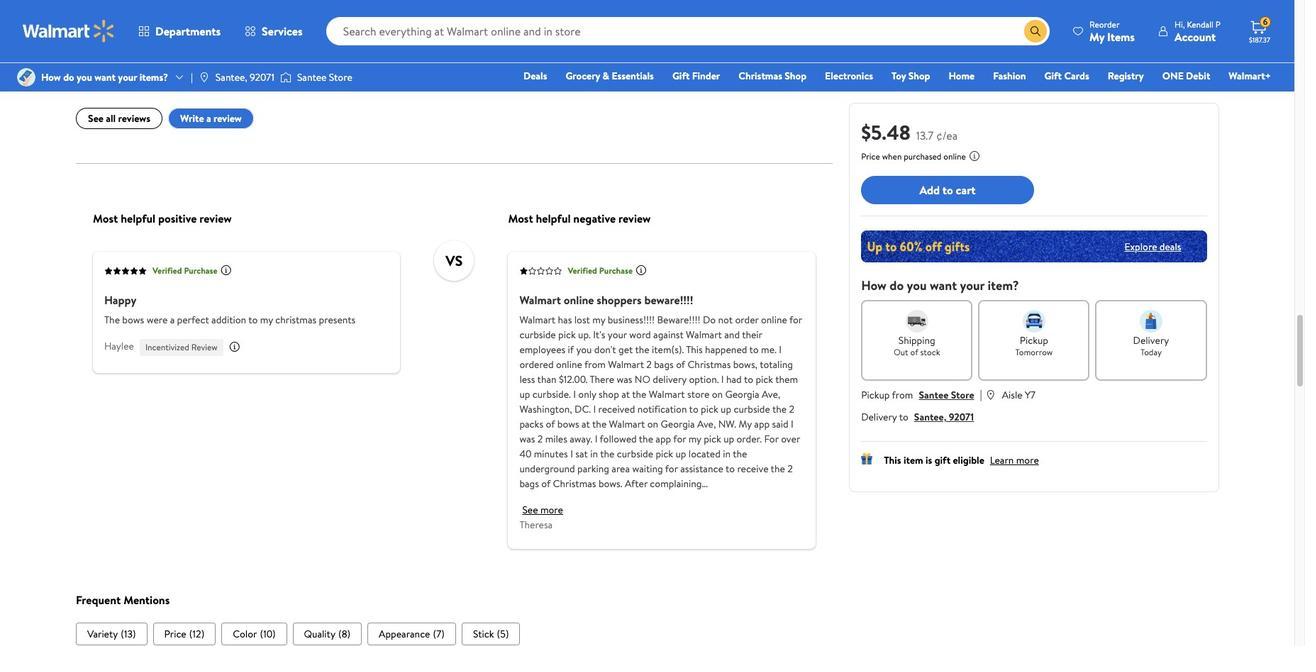 Task type: vqa. For each thing, say whether or not it's contained in the screenshot.
(124
yes



Task type: locate. For each thing, give the bounding box(es) containing it.
1 horizontal spatial on
[[712, 387, 723, 401]]

this left item
[[884, 453, 901, 468]]

1 most from the left
[[93, 210, 118, 226]]

and
[[724, 327, 740, 341]]

0 vertical spatial see
[[88, 111, 103, 126]]

pickup inside pickup tomorrow
[[1020, 333, 1049, 348]]

4 up 0
[[814, 46, 820, 60]]

0 horizontal spatial you
[[77, 70, 92, 84]]

departments
[[155, 23, 221, 39]]

1 vertical spatial bows
[[557, 417, 579, 431]]

do for how do you want your item?
[[890, 277, 904, 294]]

ave, left nw.
[[697, 417, 716, 431]]

helpful for positive
[[120, 210, 155, 226]]

want for items?
[[95, 70, 116, 84]]

for down 'notification'
[[673, 431, 686, 446]]

online up the their
[[761, 312, 787, 327]]

verified purchase information image
[[220, 264, 231, 276], [635, 264, 647, 276]]

0 horizontal spatial 1
[[458, 77, 461, 91]]

see more
[[522, 502, 563, 517]]

0 horizontal spatial my
[[260, 312, 273, 327]]

stars up 4 stars
[[466, 15, 486, 29]]

store
[[687, 387, 709, 401]]

at
[[621, 387, 630, 401], [581, 417, 590, 431]]

verified purchase up perfect
[[152, 264, 217, 277]]

how for how do you want your items?
[[41, 70, 61, 84]]

price inside list
[[164, 627, 186, 641]]

online left 'legal information' image
[[944, 150, 966, 162]]

you right if
[[576, 342, 592, 356]]

santee up the santee, 92071 button
[[919, 388, 949, 402]]

more up theresa
[[540, 502, 563, 517]]

1 vertical spatial at
[[581, 417, 590, 431]]

0 horizontal spatial 4
[[458, 30, 464, 44]]

stick (5)
[[473, 627, 509, 641]]

do up shipping
[[890, 277, 904, 294]]

curbside up waiting
[[617, 446, 653, 461]]

of
[[180, 40, 196, 64], [911, 346, 918, 358], [676, 357, 685, 371], [546, 417, 555, 431], [541, 476, 550, 490]]

2 verified purchase information image from the left
[[635, 264, 647, 276]]

georgia down had
[[725, 387, 759, 401]]

of inside 4.8 out of 5
[[180, 40, 196, 64]]

delivery for to
[[861, 410, 897, 424]]

delivery
[[653, 372, 686, 386]]

1 verified purchase information image from the left
[[220, 264, 231, 276]]

at down dc.
[[581, 417, 590, 431]]

1 vertical spatial santee,
[[914, 410, 947, 424]]

i left had
[[721, 372, 724, 386]]

a right were
[[170, 312, 174, 327]]

purchase up shoppers
[[599, 264, 632, 277]]

2 most from the left
[[508, 210, 533, 226]]

0 vertical spatial bags
[[654, 357, 673, 371]]

&
[[603, 69, 609, 83]]

has
[[558, 312, 572, 327]]

followed
[[599, 431, 636, 446]]

(12)
[[189, 627, 204, 641]]

incentivized
[[145, 341, 189, 353]]

santee store
[[297, 70, 352, 84]]

1 vertical spatial curbside
[[734, 402, 770, 416]]

pickup from santee store |
[[861, 387, 982, 402]]

0 horizontal spatial was
[[519, 431, 535, 446]]

2 horizontal spatial curbside
[[734, 402, 770, 416]]

addition
[[211, 312, 246, 327]]

1 horizontal spatial christmas
[[687, 357, 731, 371]]

0 vertical spatial curbside
[[519, 327, 556, 341]]

price left the when
[[861, 150, 880, 162]]

0 horizontal spatial purchase
[[184, 264, 217, 277]]

1 horizontal spatial app
[[754, 417, 770, 431]]

your inside walmart online shoppers beware!!!! walmart has lost my business!!!!  beware!!!! do not order online for curbside pick up. it's your word against walmart and their employees if you don't get the item(s). this happened to me.   i ordered online from walmart 2 bags of christmas bows, totaling less than $12.00.  there was no delivery option. i had to pick them up curbside.   i only shop at the walmart store on georgia ave, washington, dc. i received notification to pick up curbside the 2 packs of bows at the walmart on georgia ave, nw. my app said i was 2 miles away. i followed the app for my pick up order.   for over 40 minutes i sat in the curbside pick up located in the underground parking area waiting for assistance to receive the 2 bags of christmas bows. after complaining...
[[607, 327, 627, 341]]

progress bar
[[504, 20, 805, 23], [504, 36, 805, 39], [504, 67, 805, 70], [504, 83, 805, 86]]

to left cart
[[943, 182, 953, 198]]

pickup inside pickup from santee store |
[[861, 388, 890, 402]]

$5.48 13.7 ¢/ea
[[861, 118, 958, 146]]

most for most helpful negative review
[[508, 210, 533, 226]]

1 vertical spatial |
[[980, 387, 982, 402]]

shop
[[598, 387, 619, 401]]

1 vertical spatial you
[[907, 277, 927, 294]]

cards
[[1064, 69, 1089, 83]]

list item containing variety
[[76, 623, 147, 645]]

beware!!!!
[[657, 312, 700, 327]]

star
[[464, 77, 480, 91]]

1 vertical spatial a
[[170, 312, 174, 327]]

stars for 5 stars
[[466, 15, 486, 29]]

0 horizontal spatial 92071
[[250, 70, 274, 84]]

stars down the "5 stars"
[[467, 30, 487, 44]]

0 vertical spatial this
[[686, 342, 703, 356]]

0 vertical spatial |
[[191, 70, 193, 84]]

to right addition
[[248, 312, 257, 327]]

2 horizontal spatial your
[[960, 277, 985, 294]]

bags
[[654, 357, 673, 371], [519, 476, 539, 490]]

1 horizontal spatial bags
[[654, 357, 673, 371]]

in right sat
[[590, 446, 598, 461]]

my left items
[[1090, 29, 1105, 44]]

most for most helpful positive review
[[93, 210, 118, 226]]

walmart down get
[[608, 357, 644, 371]]

0 horizontal spatial shop
[[785, 69, 807, 83]]

0 horizontal spatial pickup
[[861, 388, 890, 402]]

your up get
[[607, 327, 627, 341]]

more
[[1016, 453, 1039, 468], [540, 502, 563, 517]]

see inside "link"
[[88, 111, 103, 126]]

ave,
[[762, 387, 780, 401], [697, 417, 716, 431]]

purchase for positive
[[184, 264, 217, 277]]

2 1 from the left
[[815, 77, 818, 91]]

list item right (8)
[[367, 623, 456, 645]]

incentivized review information image
[[229, 341, 240, 352]]

bows,
[[733, 357, 757, 371]]

1 horizontal spatial gift
[[1045, 69, 1062, 83]]

1 vertical spatial on
[[647, 417, 658, 431]]

my inside happy the bows were a perfect addition to my christmas presents
[[260, 312, 273, 327]]

washington,
[[519, 402, 572, 416]]

2 down over
[[787, 461, 793, 475]]

2 purchase from the left
[[599, 264, 632, 277]]

2 helpful from the left
[[536, 210, 570, 226]]

0 vertical spatial christmas
[[739, 69, 782, 83]]

you up "intent image for shipping" in the right of the page
[[907, 277, 927, 294]]

2 vertical spatial your
[[607, 327, 627, 341]]

price for price when purchased online
[[861, 150, 880, 162]]

your for items?
[[118, 70, 137, 84]]

6 list item from the left
[[461, 623, 520, 645]]

0 vertical spatial at
[[621, 387, 630, 401]]

1 vertical spatial 92071
[[949, 410, 974, 424]]

deals
[[524, 69, 547, 83]]

1 verified purchase from the left
[[152, 264, 217, 277]]

1 horizontal spatial shop
[[909, 69, 930, 83]]

list item right (7)
[[461, 623, 520, 645]]

item?
[[988, 277, 1019, 294]]

1 horizontal spatial delivery
[[1133, 333, 1169, 348]]

list containing variety
[[76, 623, 832, 645]]

of inside "shipping out of stock"
[[911, 346, 918, 358]]

out
[[151, 40, 176, 64]]

1 list item from the left
[[76, 623, 147, 645]]

had
[[726, 372, 742, 386]]

1 horizontal spatial do
[[890, 277, 904, 294]]

online down if
[[556, 357, 582, 371]]

2 in from the left
[[723, 446, 730, 461]]

pickup up delivery to santee, 92071
[[861, 388, 890, 402]]

want left item?
[[930, 277, 957, 294]]

christmas down parking
[[553, 476, 596, 490]]

deals link
[[517, 68, 554, 84]]

account
[[1175, 29, 1216, 44]]

0 horizontal spatial helpful
[[120, 210, 155, 226]]

gift finder link
[[666, 68, 727, 84]]

progress bar for 108
[[504, 20, 805, 23]]

bows inside happy the bows were a perfect addition to my christmas presents
[[122, 312, 144, 327]]

santee,
[[216, 70, 247, 84], [914, 410, 947, 424]]

frequent mentions
[[76, 592, 169, 608]]

curbside up employees
[[519, 327, 556, 341]]

store
[[329, 70, 352, 84], [951, 388, 974, 402]]

see for see all reviews
[[88, 111, 103, 126]]

for up complaining...
[[665, 461, 678, 475]]

p
[[1216, 18, 1221, 30]]

georgia down 'notification'
[[660, 417, 695, 431]]

theresa
[[519, 517, 552, 532]]

2 verified purchase from the left
[[567, 264, 632, 277]]

2 shop from the left
[[909, 69, 930, 83]]

bows right the
[[122, 312, 144, 327]]

1 vertical spatial santee
[[919, 388, 949, 402]]

1 horizontal spatial helpful
[[536, 210, 570, 226]]

1 horizontal spatial santee
[[919, 388, 949, 402]]

bows.
[[598, 476, 622, 490]]

y7
[[1025, 388, 1036, 402]]

review
[[191, 341, 217, 353]]

2 verified from the left
[[567, 264, 597, 277]]

0 horizontal spatial app
[[655, 431, 671, 446]]

list item down frequent mentions
[[76, 623, 147, 645]]

0 horizontal spatial price
[[164, 627, 186, 641]]

you for how do you want your items?
[[77, 70, 92, 84]]

grocery & essentials link
[[559, 68, 660, 84]]

price for price (12)
[[164, 627, 186, 641]]

get
[[618, 342, 633, 356]]

4 progress bar from the top
[[504, 83, 805, 86]]

verified purchase information image up shoppers
[[635, 264, 647, 276]]

stars right 3
[[466, 46, 486, 60]]

santee, up write a review link
[[216, 70, 247, 84]]

you inside walmart online shoppers beware!!!! walmart has lost my business!!!!  beware!!!! do not order online for curbside pick up. it's your word against walmart and their employees if you don't get the item(s). this happened to me.   i ordered online from walmart 2 bags of christmas bows, totaling less than $12.00.  there was no delivery option. i had to pick them up curbside.   i only shop at the walmart store on georgia ave, washington, dc. i received notification to pick up curbside the 2 packs of bows at the walmart on georgia ave, nw. my app said i was 2 miles away. i followed the app for my pick up order.   for over 40 minutes i sat in the curbside pick up located in the underground parking area waiting for assistance to receive the 2 bags of christmas bows. after complaining...
[[576, 342, 592, 356]]

1 horizontal spatial most
[[508, 210, 533, 226]]

see up theresa
[[522, 502, 538, 517]]

my up order.
[[739, 417, 752, 431]]

on right store
[[712, 387, 723, 401]]

0 vertical spatial bows
[[122, 312, 144, 327]]

1 vertical spatial see
[[522, 502, 538, 517]]

stars for 3 stars
[[466, 46, 486, 60]]

verified for positive
[[152, 264, 182, 277]]

this right item(s).
[[686, 342, 703, 356]]

located
[[688, 446, 720, 461]]

christmas shop link
[[732, 68, 813, 84]]

1 vertical spatial store
[[951, 388, 974, 402]]

0 horizontal spatial more
[[540, 502, 563, 517]]

92071 down santee store button
[[949, 410, 974, 424]]

pick
[[558, 327, 576, 341], [755, 372, 773, 386], [701, 402, 718, 416], [703, 431, 721, 446], [655, 446, 673, 461]]

5 list item from the left
[[367, 623, 456, 645]]

ave, down "them"
[[762, 387, 780, 401]]

2 gift from the left
[[1045, 69, 1062, 83]]

1 1 from the left
[[458, 77, 461, 91]]

1 horizontal spatial at
[[621, 387, 630, 401]]

1 horizontal spatial store
[[951, 388, 974, 402]]

deals
[[1160, 239, 1182, 254]]

purchase up happy the bows were a perfect addition to my christmas presents
[[184, 264, 217, 277]]

items?
[[140, 70, 168, 84]]

this
[[686, 342, 703, 356], [884, 453, 901, 468]]

1 vertical spatial do
[[890, 277, 904, 294]]

1 horizontal spatial curbside
[[617, 446, 653, 461]]

verified purchase information image for most helpful negative review
[[635, 264, 647, 276]]

1 progress bar from the top
[[504, 20, 805, 23]]

0 horizontal spatial bows
[[122, 312, 144, 327]]

santee, 92071
[[216, 70, 274, 84]]

1 purchase from the left
[[184, 264, 217, 277]]

1 vertical spatial delivery
[[861, 410, 897, 424]]

2 list item from the left
[[153, 623, 215, 645]]

2 vertical spatial curbside
[[617, 446, 653, 461]]

1 helpful from the left
[[120, 210, 155, 226]]

1 vertical spatial my
[[739, 417, 752, 431]]

from inside walmart online shoppers beware!!!! walmart has lost my business!!!!  beware!!!! do not order online for curbside pick up. it's your word against walmart and their employees if you don't get the item(s). this happened to me.   i ordered online from walmart 2 bags of christmas bows, totaling less than $12.00.  there was no delivery option. i had to pick them up curbside.   i only shop at the walmart store on georgia ave, washington, dc. i received notification to pick up curbside the 2 packs of bows at the walmart on georgia ave, nw. my app said i was 2 miles away. i followed the app for my pick up order.   for over 40 minutes i sat in the curbside pick up located in the underground parking area waiting for assistance to receive the 2 bags of christmas bows. after complaining...
[[584, 357, 605, 371]]

georgia
[[725, 387, 759, 401], [660, 417, 695, 431]]

1 verified from the left
[[152, 264, 182, 277]]

at right shop
[[621, 387, 630, 401]]

gift
[[935, 453, 951, 468]]

to right had
[[744, 372, 753, 386]]

gifting made easy image
[[861, 453, 873, 465]]

1 left star at the left
[[458, 77, 461, 91]]

0 horizontal spatial verified
[[152, 264, 182, 277]]

stars down 3 stars in the top left of the page
[[466, 62, 486, 76]]

toy shop link
[[885, 68, 937, 84]]

list item
[[76, 623, 147, 645], [153, 623, 215, 645], [221, 623, 287, 645], [292, 623, 362, 645], [367, 623, 456, 645], [461, 623, 520, 645]]

this inside walmart online shoppers beware!!!! walmart has lost my business!!!!  beware!!!! do not order online for curbside pick up. it's your word against walmart and their employees if you don't get the item(s). this happened to me.   i ordered online from walmart 2 bags of christmas bows, totaling less than $12.00.  there was no delivery option. i had to pick them up curbside.   i only shop at the walmart store on georgia ave, washington, dc. i received notification to pick up curbside the 2 packs of bows at the walmart on georgia ave, nw. my app said i was 2 miles away. i followed the app for my pick up order.   for over 40 minutes i sat in the curbside pick up located in the underground parking area waiting for assistance to receive the 2 bags of christmas bows. after complaining...
[[686, 342, 703, 356]]

1 horizontal spatial was
[[616, 372, 632, 386]]

(8)
[[338, 627, 350, 641]]

3 list item from the left
[[221, 623, 287, 645]]

1 vertical spatial your
[[960, 277, 985, 294]]

review right positive
[[199, 210, 231, 226]]

stick
[[473, 627, 494, 641]]

write a review link
[[168, 108, 253, 129]]

5 up 4 stars
[[458, 15, 464, 29]]

you for how do you want your item?
[[907, 277, 927, 294]]

0 vertical spatial from
[[584, 357, 605, 371]]

curbside
[[519, 327, 556, 341], [734, 402, 770, 416], [617, 446, 653, 461]]

 image
[[199, 72, 210, 83]]

pick down store
[[701, 402, 718, 416]]

stock
[[920, 346, 940, 358]]

of up the delivery
[[676, 357, 685, 371]]

review right the negative at the left of page
[[618, 210, 651, 226]]

bows inside walmart online shoppers beware!!!! walmart has lost my business!!!!  beware!!!! do not order online for curbside pick up. it's your word against walmart and their employees if you don't get the item(s). this happened to me.   i ordered online from walmart 2 bags of christmas bows, totaling less than $12.00.  there was no delivery option. i had to pick them up curbside.   i only shop at the walmart store on georgia ave, washington, dc. i received notification to pick up curbside the 2 packs of bows at the walmart on georgia ave, nw. my app said i was 2 miles away. i followed the app for my pick up order.   for over 40 minutes i sat in the curbside pick up located in the underground parking area waiting for assistance to receive the 2 bags of christmas bows. after complaining...
[[557, 417, 579, 431]]

christmas
[[739, 69, 782, 83], [687, 357, 731, 371], [553, 476, 596, 490]]

price left (12)
[[164, 627, 186, 641]]

2 vertical spatial you
[[576, 342, 592, 356]]

1 horizontal spatial my
[[1090, 29, 1105, 44]]

0 horizontal spatial your
[[118, 70, 137, 84]]

christmas up option.
[[687, 357, 731, 371]]

list item containing appearance
[[367, 623, 456, 645]]

verified up shoppers
[[567, 264, 597, 277]]

on down 'notification'
[[647, 417, 658, 431]]

1 horizontal spatial you
[[576, 342, 592, 356]]

my up located in the right bottom of the page
[[688, 431, 701, 446]]

happy
[[104, 292, 136, 307]]

4 for 4 stars
[[458, 30, 464, 44]]

1 horizontal spatial how
[[861, 277, 887, 294]]

1 vertical spatial bags
[[519, 476, 539, 490]]

0 horizontal spatial in
[[590, 446, 598, 461]]

4 list item from the left
[[292, 623, 362, 645]]

walmart down the delivery
[[649, 387, 685, 401]]

gift cards link
[[1038, 68, 1096, 84]]

4 for 4
[[814, 46, 820, 60]]

Search search field
[[326, 17, 1050, 45]]

0 vertical spatial price
[[861, 150, 880, 162]]

(124
[[121, 81, 136, 93]]

haylee
[[104, 339, 134, 353]]

to inside button
[[943, 182, 953, 198]]

list
[[76, 623, 832, 645]]

0 horizontal spatial from
[[584, 357, 605, 371]]

1 vertical spatial this
[[884, 453, 901, 468]]

area
[[611, 461, 630, 475]]

0 vertical spatial for
[[789, 312, 802, 327]]

1 horizontal spatial ave,
[[762, 387, 780, 401]]

2 horizontal spatial christmas
[[739, 69, 782, 83]]

3
[[458, 46, 464, 60]]

1 for 1 star
[[458, 77, 461, 91]]

variety (13)
[[87, 627, 136, 641]]

up
[[519, 387, 530, 401], [721, 402, 731, 416], [723, 431, 734, 446], [675, 446, 686, 461]]

1 vertical spatial how
[[861, 277, 887, 294]]

2 progress bar from the top
[[504, 36, 805, 39]]

curbside up nw.
[[734, 402, 770, 416]]

bows up miles
[[557, 417, 579, 431]]

1 horizontal spatial in
[[723, 446, 730, 461]]

vs
[[445, 251, 462, 270]]

0 vertical spatial 4
[[458, 30, 464, 44]]

| left aisle
[[980, 387, 982, 402]]

1 horizontal spatial verified purchase
[[567, 264, 632, 277]]

progress bar inside 4 stars button
[[504, 36, 805, 39]]

your left items? on the left top
[[118, 70, 137, 84]]

 image
[[17, 68, 35, 87], [280, 70, 292, 84]]

miles
[[545, 431, 567, 446]]

reorder my items
[[1090, 18, 1135, 44]]

a inside happy the bows were a perfect addition to my christmas presents
[[170, 312, 174, 327]]

bags down underground
[[519, 476, 539, 490]]

1 gift from the left
[[672, 69, 690, 83]]

0 vertical spatial store
[[329, 70, 352, 84]]

christmas shop
[[739, 69, 807, 83]]

learn
[[990, 453, 1014, 468]]

in right located in the right bottom of the page
[[723, 446, 730, 461]]

pickup
[[1020, 333, 1049, 348], [861, 388, 890, 402]]

explore deals link
[[1119, 234, 1187, 259]]

0 vertical spatial on
[[712, 387, 723, 401]]

shop left 0
[[785, 69, 807, 83]]

1 shop from the left
[[785, 69, 807, 83]]

you left "(124"
[[77, 70, 92, 84]]

verified purchase information image up happy the bows were a perfect addition to my christmas presents
[[220, 264, 231, 276]]

3 progress bar from the top
[[504, 67, 805, 70]]

see more button
[[522, 502, 563, 517]]

0 vertical spatial pickup
[[1020, 333, 1049, 348]]

1 horizontal spatial verified
[[567, 264, 597, 277]]

store inside pickup from santee store |
[[951, 388, 974, 402]]

0 horizontal spatial store
[[329, 70, 352, 84]]

from inside pickup from santee store |
[[892, 388, 913, 402]]

santee down the services
[[297, 70, 327, 84]]

a right write
[[206, 111, 211, 126]]

2 horizontal spatial you
[[907, 277, 927, 294]]

gift for gift finder
[[672, 69, 690, 83]]

0 horizontal spatial |
[[191, 70, 193, 84]]

christmas right finder
[[739, 69, 782, 83]]

departments button
[[126, 14, 233, 48]]

from
[[584, 357, 605, 371], [892, 388, 913, 402]]

0 horizontal spatial a
[[170, 312, 174, 327]]

delivery down intent image for delivery
[[1133, 333, 1169, 348]]

verified purchase up shoppers
[[567, 264, 632, 277]]

0 vertical spatial you
[[77, 70, 92, 84]]

my inside walmart online shoppers beware!!!! walmart has lost my business!!!!  beware!!!! do not order online for curbside pick up. it's your word against walmart and their employees if you don't get the item(s). this happened to me.   i ordered online from walmart 2 bags of christmas bows, totaling less than $12.00.  there was no delivery option. i had to pick them up curbside.   i only shop at the walmart store on georgia ave, washington, dc. i received notification to pick up curbside the 2 packs of bows at the walmart on georgia ave, nw. my app said i was 2 miles away. i followed the app for my pick up order.   for over 40 minutes i sat in the curbside pick up located in the underground parking area waiting for assistance to receive the 2 bags of christmas bows. after complaining...
[[739, 417, 752, 431]]

1 horizontal spatial my
[[592, 312, 605, 327]]

1 horizontal spatial 1
[[815, 77, 818, 91]]

1 horizontal spatial  image
[[280, 70, 292, 84]]

to inside happy the bows were a perfect addition to my christmas presents
[[248, 312, 257, 327]]

verified purchase for positive
[[152, 264, 217, 277]]

1 horizontal spatial pickup
[[1020, 333, 1049, 348]]

stars for 4 stars
[[467, 30, 487, 44]]

108
[[809, 15, 824, 29]]

1 down 0
[[815, 77, 818, 91]]

i right said
[[791, 417, 793, 431]]

from up delivery to santee, 92071
[[892, 388, 913, 402]]



Task type: describe. For each thing, give the bounding box(es) containing it.
order
[[735, 312, 758, 327]]

0 vertical spatial more
[[1016, 453, 1039, 468]]

1 horizontal spatial this
[[884, 453, 901, 468]]

the down "followed"
[[600, 446, 614, 461]]

2 vertical spatial for
[[665, 461, 678, 475]]

complaining...
[[650, 476, 708, 490]]

if
[[568, 342, 574, 356]]

2 up no
[[646, 357, 652, 371]]

color (10)
[[233, 627, 275, 641]]

do
[[703, 312, 716, 327]]

1 vertical spatial was
[[519, 431, 535, 446]]

intent image for pickup image
[[1023, 310, 1046, 333]]

1 horizontal spatial 5
[[458, 15, 464, 29]]

want for item?
[[930, 277, 957, 294]]

¢/ea
[[937, 128, 958, 143]]

 image for how do you want your items?
[[17, 68, 35, 87]]

hi, kendall p account
[[1175, 18, 1221, 44]]

1 horizontal spatial santee,
[[914, 410, 947, 424]]

hi,
[[1175, 18, 1185, 30]]

progress bar for 0
[[504, 67, 805, 70]]

when
[[882, 150, 902, 162]]

the down no
[[632, 387, 646, 401]]

1 for 1
[[815, 77, 818, 91]]

lost
[[574, 312, 590, 327]]

only
[[578, 387, 596, 401]]

aisle
[[1002, 388, 1023, 402]]

positive
[[158, 210, 197, 226]]

1 horizontal spatial a
[[206, 111, 211, 126]]

$12.00.
[[559, 372, 587, 386]]

today
[[1141, 346, 1162, 358]]

out
[[894, 346, 909, 358]]

quality (8)
[[304, 627, 350, 641]]

order.
[[736, 431, 762, 446]]

 image for santee store
[[280, 70, 292, 84]]

explore deals
[[1125, 239, 1182, 254]]

mentions
[[123, 592, 169, 608]]

1 vertical spatial ave,
[[697, 417, 716, 431]]

pickup for pickup tomorrow
[[1020, 333, 1049, 348]]

walmart image
[[23, 20, 115, 43]]

pick up located in the right bottom of the page
[[703, 431, 721, 446]]

1 horizontal spatial |
[[980, 387, 982, 402]]

how do you want your items?
[[41, 70, 168, 84]]

4 stars
[[458, 30, 487, 44]]

Walmart Site-Wide search field
[[326, 17, 1050, 45]]

tomorrow
[[1016, 346, 1053, 358]]

0 horizontal spatial curbside
[[519, 327, 556, 341]]

2 horizontal spatial my
[[688, 431, 701, 446]]

i left sat
[[570, 446, 573, 461]]

assistance
[[680, 461, 723, 475]]

i right dc.
[[593, 402, 596, 416]]

$187.37
[[1249, 35, 1271, 45]]

the down order.
[[733, 446, 747, 461]]

shop for toy shop
[[909, 69, 930, 83]]

appearance (7)
[[379, 627, 444, 641]]

over
[[781, 431, 800, 446]]

how for how do you want your item?
[[861, 277, 887, 294]]

intent image for shipping image
[[906, 310, 928, 333]]

walmart+ link
[[1223, 68, 1278, 84]]

stars for 2 stars
[[466, 62, 486, 76]]

legal information image
[[969, 150, 980, 162]]

intent image for delivery image
[[1140, 310, 1163, 333]]

5 stars
[[458, 15, 486, 29]]

pick down totaling
[[755, 372, 773, 386]]

electronics link
[[819, 68, 880, 84]]

shipping
[[899, 333, 935, 348]]

perfect
[[177, 312, 209, 327]]

of down underground
[[541, 476, 550, 490]]

to left receive
[[725, 461, 735, 475]]

list item containing price
[[153, 623, 215, 645]]

the right receive
[[771, 461, 785, 475]]

up.
[[578, 327, 591, 341]]

do for how do you want your items?
[[63, 70, 74, 84]]

6
[[1263, 16, 1268, 28]]

frequent
[[76, 592, 120, 608]]

up down less
[[519, 387, 530, 401]]

review for most helpful positive review
[[199, 210, 231, 226]]

purchase for negative
[[599, 264, 632, 277]]

up left located in the right bottom of the page
[[675, 446, 686, 461]]

finder
[[692, 69, 720, 83]]

see for see more
[[522, 502, 538, 517]]

i left only
[[573, 387, 576, 401]]

to down store
[[689, 402, 698, 416]]

santee inside pickup from santee store |
[[919, 388, 949, 402]]

(124 reviews) link
[[76, 78, 168, 93]]

review right write
[[213, 111, 241, 126]]

the down word
[[635, 342, 649, 356]]

helpful for negative
[[536, 210, 570, 226]]

0 vertical spatial ave,
[[762, 387, 780, 401]]

word
[[629, 327, 651, 341]]

walmart left has
[[519, 312, 555, 327]]

0 vertical spatial 92071
[[250, 70, 274, 84]]

pick down has
[[558, 327, 576, 341]]

$5.48
[[861, 118, 911, 146]]

shop for christmas shop
[[785, 69, 807, 83]]

0 horizontal spatial santee,
[[216, 70, 247, 84]]

2 up over
[[789, 402, 794, 416]]

review for most helpful negative review
[[618, 210, 651, 226]]

progress bar for 1
[[504, 83, 805, 86]]

registry
[[1108, 69, 1144, 83]]

your for item?
[[960, 277, 985, 294]]

walmart down 'do'
[[686, 327, 722, 341]]

4.8 out of 5
[[76, 4, 228, 75]]

(10)
[[260, 627, 275, 641]]

0 horizontal spatial georgia
[[660, 417, 695, 431]]

price (12)
[[164, 627, 204, 641]]

online up 'lost'
[[563, 292, 594, 307]]

search icon image
[[1030, 26, 1041, 37]]

grocery & essentials
[[566, 69, 654, 83]]

0 horizontal spatial 5
[[200, 4, 228, 75]]

employees
[[519, 342, 565, 356]]

(13)
[[120, 627, 136, 641]]

i right me.
[[779, 342, 781, 356]]

list item containing quality
[[292, 623, 362, 645]]

0 horizontal spatial on
[[647, 417, 658, 431]]

the
[[104, 312, 120, 327]]

0
[[814, 62, 820, 76]]

the down the received
[[592, 417, 606, 431]]

fashion
[[993, 69, 1026, 83]]

verified purchase for negative
[[567, 264, 632, 277]]

how do you want your item?
[[861, 277, 1019, 294]]

the right "followed"
[[639, 431, 653, 446]]

up down nw.
[[723, 431, 734, 446]]

variety
[[87, 627, 118, 641]]

list item containing stick
[[461, 623, 520, 645]]

0 vertical spatial georgia
[[725, 387, 759, 401]]

delivery today
[[1133, 333, 1169, 358]]

add to cart button
[[861, 176, 1034, 204]]

my inside reorder my items
[[1090, 29, 1105, 44]]

delivery for today
[[1133, 333, 1169, 348]]

than
[[537, 372, 556, 386]]

fashion link
[[987, 68, 1033, 84]]

cart
[[956, 182, 976, 198]]

up to sixty percent off deals. shop now. image
[[861, 231, 1207, 262]]

nw.
[[718, 417, 736, 431]]

of down washington,
[[546, 417, 555, 431]]

parking
[[577, 461, 609, 475]]

2 left miles
[[537, 431, 543, 446]]

packs
[[519, 417, 543, 431]]

pickup tomorrow
[[1016, 333, 1053, 358]]

1 vertical spatial for
[[673, 431, 686, 446]]

aisle y7
[[1002, 388, 1036, 402]]

no
[[634, 372, 650, 386]]

2 down 3
[[458, 62, 464, 76]]

walmart up "followed"
[[609, 417, 645, 431]]

up up nw.
[[721, 402, 731, 416]]

christmas
[[275, 312, 316, 327]]

one debit
[[1163, 69, 1211, 83]]

pick up waiting
[[655, 446, 673, 461]]

this item is gift eligible learn more
[[884, 453, 1039, 468]]

delivery to santee, 92071
[[861, 410, 974, 424]]

to down pickup from santee store |
[[899, 410, 909, 424]]

against
[[653, 327, 683, 341]]

verified for negative
[[567, 264, 597, 277]]

santee, 92071 button
[[914, 410, 974, 424]]

them
[[775, 372, 798, 386]]

services
[[262, 23, 303, 39]]

0 vertical spatial app
[[754, 417, 770, 431]]

verified purchase information image for most helpful positive review
[[220, 264, 231, 276]]

0 vertical spatial santee
[[297, 70, 327, 84]]

item
[[904, 453, 923, 468]]

eligible
[[953, 453, 985, 468]]

the up said
[[772, 402, 787, 416]]

shipping out of stock
[[894, 333, 940, 358]]

gift for gift cards
[[1045, 69, 1062, 83]]

list item containing color
[[221, 623, 287, 645]]

0 vertical spatial was
[[616, 372, 632, 386]]

it's
[[593, 327, 605, 341]]

2 vertical spatial christmas
[[553, 476, 596, 490]]

1 in from the left
[[590, 446, 598, 461]]

price when purchased online
[[861, 150, 966, 162]]

option.
[[689, 372, 719, 386]]

is
[[926, 453, 932, 468]]

beware!!!!
[[644, 292, 693, 307]]

gift finder
[[672, 69, 720, 83]]

walmart up has
[[519, 292, 561, 307]]

don't
[[594, 342, 616, 356]]

i right away.
[[595, 431, 597, 446]]

to left me.
[[749, 342, 759, 356]]

pickup for pickup from santee store |
[[861, 388, 890, 402]]

home link
[[942, 68, 981, 84]]

most helpful negative review
[[508, 210, 651, 226]]



